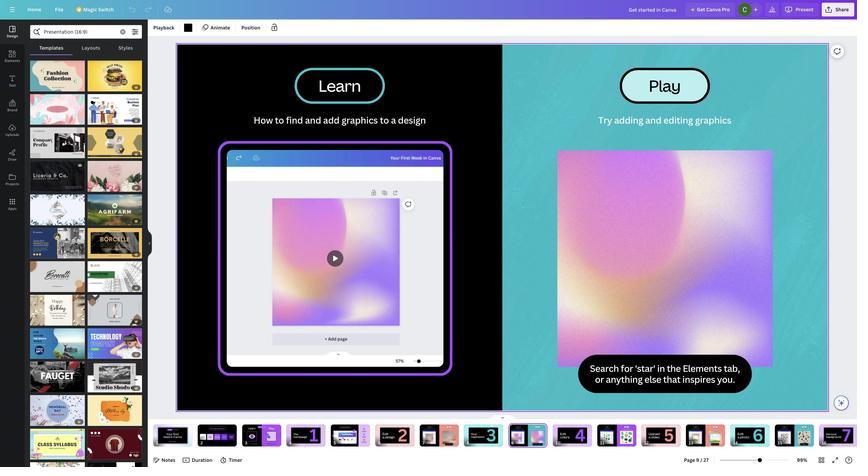 Task type: locate. For each thing, give the bounding box(es) containing it.
1 for pink blue pastel playful fashion collection presentation 16:9 group at the top of page
[[34, 84, 36, 90]]

of right draw button
[[36, 151, 40, 157]]

apps button
[[0, 192, 25, 217]]

1 of 12 inside blue yellow good idea presentation (16:9) 'group'
[[34, 252, 45, 257]]

12 inside monochrome minimalist elegant magazine photography portfolio presentation 16:9 group
[[99, 386, 103, 391]]

12 up the green simple architecture presentation (16:9) group
[[99, 252, 103, 257]]

of inside group
[[36, 151, 40, 157]]

page 9 / 27 button
[[682, 455, 712, 466]]

notes
[[162, 457, 176, 463]]

1 of 12 for monochrome minimalist elegant magazine photography portfolio presentation 16:9 group
[[91, 386, 103, 391]]

timer
[[229, 457, 242, 463]]

1 up yellow minimalist furniture collection presentation (16:9) group
[[91, 118, 93, 123]]

99% button
[[792, 455, 814, 466]]

12 up grey minimalist new arrival (presentation (16:9)) 'group'
[[99, 285, 103, 290]]

styles button
[[109, 41, 142, 54]]

of inside blue minimalist creative business plan presentation (16:9) group
[[94, 118, 98, 123]]

yellow modern burger (presentation (16:9)) group
[[88, 57, 142, 91]]

of inside the green simple architecture presentation (16:9) group
[[94, 285, 98, 290]]

pro
[[723, 6, 731, 13]]

of inside warm brown aesthetic fashion brand marketing presentation 16 : 9 group
[[36, 285, 40, 290]]

1 of 12 up blue minimalist memorial day presentation (16:9) 'group'
[[34, 386, 45, 391]]

15 for green yellow modern farming presentation 16:9 group
[[99, 218, 103, 223]]

of up orange daisy mother's day (presentation (16:9)) group
[[94, 386, 98, 391]]

12 for the green simple architecture presentation (16:9) group
[[99, 285, 103, 290]]

1 up happy birthday (presentation (16:9)) group
[[34, 285, 36, 290]]

graphics
[[342, 114, 378, 126], [696, 114, 732, 126]]

1 of 12 up happy mother's day  (presentation (16:9)) group
[[34, 185, 45, 190]]

15
[[41, 84, 45, 90], [99, 218, 103, 223], [99, 352, 103, 357]]

templates
[[39, 45, 63, 51]]

15 up monochrome minimalist elegant magazine photography portfolio presentation 16:9 group
[[99, 352, 103, 357]]

happy mother's day presentation (16:9)) image
[[88, 161, 142, 192]]

warm brown aesthetic fashion brand marketing presentation 16 : 9 group
[[30, 257, 85, 292]]

of inside "colorful aesthetic magazine photography portfolio presentation 16:9" group
[[94, 252, 98, 257]]

of up yellow minimalist furniture collection presentation (16:9) group
[[94, 118, 98, 123]]

playback button
[[151, 22, 177, 33]]

green yellow modern farming presentation 16:9 group
[[88, 190, 142, 225]]

15 inside green yellow modern farming presentation 16:9 group
[[99, 218, 103, 223]]

present button
[[783, 3, 820, 16]]

1 graphics from the left
[[342, 114, 378, 126]]

12 inside the green simple architecture presentation (16:9) group
[[99, 285, 103, 290]]

1 of 15 for green yellow modern farming presentation 16:9 group
[[91, 218, 103, 223]]

grey minimalist new arrival (presentation (16:9)) image
[[88, 295, 142, 326]]

magic switch button
[[72, 3, 119, 16]]

of inside blue yellow good idea presentation (16:9) 'group'
[[36, 252, 40, 257]]

1 up happy mother's day presentation (16:9)) group
[[34, 453, 36, 458]]

1
[[34, 84, 36, 90], [91, 118, 93, 123], [34, 151, 36, 157], [34, 185, 36, 190], [91, 218, 93, 223], [34, 252, 36, 257], [91, 252, 93, 257], [34, 285, 36, 290], [91, 285, 93, 290], [91, 352, 93, 357], [34, 386, 36, 391], [91, 386, 93, 391], [34, 453, 36, 458]]

orange daisy mother's day (presentation (16:9)) group
[[88, 391, 142, 426]]

1 of 15 inside pink blue pastel playful fashion collection presentation 16:9 group
[[34, 84, 45, 90]]

yellow minimalist furniture collection presentation (16:9) group
[[88, 123, 142, 158]]

2 vertical spatial 15
[[99, 352, 103, 357]]

Use 5+ words to describe... search field
[[44, 25, 116, 38]]

1 of 12 right draw button
[[34, 151, 45, 157]]

12 up blue minimalist memorial day presentation (16:9) 'group'
[[41, 386, 45, 391]]

12 inside monochrome professional fashion company profile presentation 16:9 group
[[41, 151, 45, 157]]

0 horizontal spatial and
[[305, 114, 322, 126]]

1 for green yellow modern farming presentation 16:9 group
[[91, 218, 93, 223]]

1 inside group
[[34, 151, 36, 157]]

1 inside 'group'
[[34, 252, 36, 257]]

happy mother's day presentation (16:9)) group
[[30, 458, 85, 467]]

uploads button
[[0, 118, 25, 143]]

1 of 12 up orange daisy mother's day (presentation (16:9)) group
[[91, 386, 103, 391]]

1 of 12 up happy birthday (presentation (16:9)) group
[[34, 285, 45, 290]]

animate
[[211, 24, 230, 31]]

draw
[[8, 157, 17, 162]]

12 up warm brown aesthetic fashion brand marketing presentation 16 : 9 group
[[41, 252, 45, 257]]

monochrome elegant professional company profile presentation 16:9 group
[[30, 157, 85, 192]]

1 of 12 for the green simple architecture presentation (16:9) group
[[91, 285, 103, 290]]

of right projects
[[36, 185, 40, 190]]

1 for monochrome professional fashion company profile presentation 16:9 group
[[34, 151, 36, 157]]

1 vertical spatial 15
[[99, 218, 103, 223]]

1 of 12 inside the green simple architecture presentation (16:9) group
[[91, 285, 103, 290]]

animate button
[[200, 22, 233, 33]]

1 of 12 inside warm brown aesthetic fashion brand marketing presentation 16 : 9 group
[[34, 285, 45, 290]]

12
[[99, 118, 103, 123], [41, 151, 45, 157], [41, 185, 45, 190], [41, 252, 45, 257], [99, 252, 103, 257], [41, 285, 45, 290], [99, 285, 103, 290], [41, 386, 45, 391], [99, 386, 103, 391], [41, 453, 45, 458]]

layouts
[[82, 45, 100, 51]]

editing
[[664, 114, 694, 126]]

1 of 12 up the green simple architecture presentation (16:9) group
[[91, 252, 103, 257]]

present
[[796, 6, 814, 13]]

share
[[836, 6, 850, 13]]

1 of 12 inside blue minimalist creative business plan presentation (16:9) group
[[91, 118, 103, 123]]

1 of 12 up warm brown aesthetic fashion brand marketing presentation 16 : 9 group
[[34, 252, 45, 257]]

12 inside "colorful aesthetic magazine photography portfolio presentation 16:9" group
[[99, 252, 103, 257]]

projects button
[[0, 167, 25, 192]]

1 of 15
[[34, 84, 45, 90], [91, 218, 103, 223], [91, 352, 103, 357]]

12 inside warm brown aesthetic fashion brand marketing presentation 16 : 9 group
[[41, 285, 45, 290]]

of for pastel blue yellow purple playful class syllabus presentation 16:9 group
[[36, 453, 40, 458]]

of up monochrome minimalist elegant magazine photography portfolio presentation 16:9 group
[[94, 352, 98, 357]]

of inside pastel blue yellow purple playful class syllabus presentation 16:9 group
[[36, 453, 40, 458]]

yellow modern burger (presentation (16:9)) image
[[88, 61, 142, 91]]

9
[[697, 457, 700, 463]]

0 vertical spatial 15
[[41, 84, 45, 90]]

12 for white maroon simple elegant automotive company profile presentation 16:9 group
[[41, 386, 45, 391]]

1 of 12 for monochrome professional fashion company profile presentation 16:9 group
[[34, 151, 45, 157]]

1 for monochrome elegant professional company profile presentation 16:9 group
[[34, 185, 36, 190]]

page
[[685, 457, 696, 463]]

try
[[599, 114, 613, 126]]

1 of 12 inside monochrome professional fashion company profile presentation 16:9 group
[[34, 151, 45, 157]]

of inside monochrome minimalist elegant magazine photography portfolio presentation 16:9 group
[[94, 386, 98, 391]]

1 of 12 inside "colorful aesthetic magazine photography portfolio presentation 16:9" group
[[91, 252, 103, 257]]

of
[[36, 84, 40, 90], [94, 118, 98, 123], [36, 151, 40, 157], [36, 185, 40, 190], [94, 218, 98, 223], [36, 252, 40, 257], [94, 252, 98, 257], [36, 285, 40, 290], [94, 285, 98, 290], [94, 352, 98, 357], [36, 386, 40, 391], [94, 386, 98, 391], [36, 453, 40, 458]]

1 of 12 for warm brown aesthetic fashion brand marketing presentation 16 : 9 group
[[34, 285, 45, 290]]

of for blue purple gradient professional company presentation 16:9 group at the bottom of page
[[94, 352, 98, 357]]

12 for pastel blue yellow purple playful class syllabus presentation 16:9 group
[[41, 453, 45, 458]]

blue minimalist memorial day presentation (16:9) group
[[30, 391, 85, 426]]

1 of 12 inside white maroon simple elegant automotive company profile presentation 16:9 group
[[34, 386, 45, 391]]

12 for monochrome professional fashion company profile presentation 16:9 group
[[41, 151, 45, 157]]

15 inside blue purple gradient professional company presentation 16:9 group
[[99, 352, 103, 357]]

99%
[[798, 457, 808, 463]]

of inside green yellow modern farming presentation 16:9 group
[[94, 218, 98, 223]]

0 vertical spatial 1 of 15
[[34, 84, 45, 90]]

page 9 image
[[509, 425, 548, 447]]

uploads
[[5, 132, 19, 137]]

12 up orange daisy mother's day (presentation (16:9)) group
[[99, 386, 103, 391]]

blue yellow good idea presentation (16:9) group
[[30, 224, 85, 259]]

canva
[[707, 6, 722, 13]]

of up blue minimalist memorial day presentation (16:9) 'group'
[[36, 386, 40, 391]]

hide pages image
[[486, 414, 519, 420]]

orange daisy mother's day (presentation (16:9)) image
[[88, 395, 142, 426]]

hide image
[[148, 227, 152, 260]]

2 vertical spatial 1 of 15
[[91, 352, 103, 357]]

projects
[[5, 182, 19, 186]]

1 inside group
[[91, 386, 93, 391]]

1 horizontal spatial to
[[380, 114, 389, 126]]

12 inside pastel blue yellow purple playful class syllabus presentation 16:9 group
[[41, 453, 45, 458]]

main menu bar
[[0, 0, 858, 20]]

of up grey minimalist new arrival (presentation (16:9)) 'group'
[[94, 285, 98, 290]]

1 of 12 up grey minimalist new arrival (presentation (16:9)) 'group'
[[91, 285, 103, 290]]

1 of 15 up monochrome minimalist elegant magazine photography portfolio presentation 16:9 group
[[91, 352, 103, 357]]

1 of 15 up happy mother's day presentation (16:9)) group
[[34, 84, 45, 90]]

of up warm brown aesthetic fashion brand marketing presentation 16 : 9 group
[[36, 252, 40, 257]]

1 up the green simple architecture presentation (16:9) group
[[91, 252, 93, 257]]

of for warm brown aesthetic fashion brand marketing presentation 16 : 9 group
[[36, 285, 40, 290]]

of right text
[[36, 84, 40, 90]]

of up the green simple architecture presentation (16:9) group
[[94, 252, 98, 257]]

12 for blue yellow good idea presentation (16:9) 'group'
[[41, 252, 45, 257]]

share button
[[823, 3, 855, 16]]

Page title text field
[[517, 440, 520, 447]]

1 horizontal spatial and
[[646, 114, 662, 126]]

1 of 12 inside pastel blue yellow purple playful class syllabus presentation 16:9 group
[[34, 453, 45, 458]]

1 of 12 up happy mother's day presentation (16:9)) group
[[34, 453, 45, 458]]

and
[[305, 114, 322, 126], [646, 114, 662, 126]]

monochrome professional fashion company profile presentation 16:9 group
[[30, 123, 85, 158]]

of for "colorful aesthetic magazine photography portfolio presentation 16:9" group
[[94, 252, 98, 257]]

to left 'find'
[[275, 114, 284, 126]]

switch
[[98, 6, 114, 13]]

1 vertical spatial 1 of 15
[[91, 218, 103, 223]]

1 of 12 inside monochrome elegant professional company profile presentation 16:9 group
[[34, 185, 45, 190]]

15 up "colorful aesthetic magazine photography portfolio presentation 16:9" group
[[99, 218, 103, 223]]

1 horizontal spatial graphics
[[696, 114, 732, 126]]

2 graphics from the left
[[696, 114, 732, 126]]

1 of 15 for pink blue pastel playful fashion collection presentation 16:9 group at the top of page
[[34, 84, 45, 90]]

15 inside pink blue pastel playful fashion collection presentation 16:9 group
[[41, 84, 45, 90]]

0 horizontal spatial to
[[275, 114, 284, 126]]

1 up grey minimalist new arrival (presentation (16:9)) 'group'
[[91, 285, 93, 290]]

2 to from the left
[[380, 114, 389, 126]]

to
[[275, 114, 284, 126], [380, 114, 389, 126]]

1 up warm brown aesthetic fashion brand marketing presentation 16 : 9 group
[[34, 252, 36, 257]]

of up happy mother's day presentation (16:9)) group
[[36, 453, 40, 458]]

canva assistant image
[[838, 399, 846, 407]]

12 up happy mother's day  (presentation (16:9)) group
[[41, 185, 45, 190]]

12 inside blue minimalist creative business plan presentation (16:9) group
[[99, 118, 103, 123]]

text
[[9, 83, 16, 88]]

12 inside blue yellow good idea presentation (16:9) 'group'
[[41, 252, 45, 257]]

1 for blue yellow good idea presentation (16:9) 'group'
[[34, 252, 36, 257]]

1 up orange daisy mother's day (presentation (16:9)) group
[[91, 386, 93, 391]]

1 of 12 up yellow minimalist furniture collection presentation (16:9) group
[[91, 118, 103, 123]]

1 of 12 for blue minimalist creative business plan presentation (16:9) group
[[91, 118, 103, 123]]

1 right text
[[34, 84, 36, 90]]

15 up happy mother's day presentation (16:9)) group
[[41, 84, 45, 90]]

12 up happy mother's day presentation (16:9)) group
[[41, 453, 45, 458]]

12 for "colorful aesthetic magazine photography portfolio presentation 16:9" group
[[99, 252, 103, 257]]

blue minimalist memorial day presentation (16:9) image
[[30, 395, 85, 426]]

styles
[[119, 45, 133, 51]]

12 up yellow minimalist furniture collection presentation (16:9) group
[[99, 118, 103, 123]]

0 horizontal spatial graphics
[[342, 114, 378, 126]]

12 inside white maroon simple elegant automotive company profile presentation 16:9 group
[[41, 386, 45, 391]]

1 up blue minimalist memorial day presentation (16:9) 'group'
[[34, 386, 36, 391]]

12 up happy birthday (presentation (16:9)) group
[[41, 285, 45, 290]]

1 right draw button
[[34, 151, 36, 157]]

file button
[[50, 3, 69, 16]]

1 of 12
[[91, 118, 103, 123], [34, 151, 45, 157], [34, 185, 45, 190], [34, 252, 45, 257], [91, 252, 103, 257], [34, 285, 45, 290], [91, 285, 103, 290], [34, 386, 45, 391], [91, 386, 103, 391], [34, 453, 45, 458]]

1 of 15 up "colorful aesthetic magazine photography portfolio presentation 16:9" group
[[91, 218, 103, 223]]

12 for monochrome minimalist elegant magazine photography portfolio presentation 16:9 group
[[99, 386, 103, 391]]

home
[[27, 6, 41, 13]]

1 right projects
[[34, 185, 36, 190]]

12 inside monochrome elegant professional company profile presentation 16:9 group
[[41, 185, 45, 190]]

and right 'adding'
[[646, 114, 662, 126]]

happy mother's day presentation (16:9)) image
[[30, 462, 85, 467]]

1 up "colorful aesthetic magazine photography portfolio presentation 16:9" group
[[91, 218, 93, 223]]

of up "colorful aesthetic magazine photography portfolio presentation 16:9" group
[[94, 218, 98, 223]]

of inside pink blue pastel playful fashion collection presentation 16:9 group
[[36, 84, 40, 90]]

1 of 15 inside blue purple gradient professional company presentation 16:9 group
[[91, 352, 103, 357]]

of up happy birthday (presentation (16:9)) group
[[36, 285, 40, 290]]

and left add
[[305, 114, 322, 126]]

happy mother's day presentation (16:9)) group
[[88, 157, 142, 192]]

Design title text field
[[624, 3, 683, 16]]

how
[[254, 114, 273, 126]]

1 of 15 inside green yellow modern farming presentation 16:9 group
[[91, 218, 103, 223]]

to left a
[[380, 114, 389, 126]]

1 of 12 inside monochrome minimalist elegant magazine photography portfolio presentation 16:9 group
[[91, 386, 103, 391]]

12 up monochrome elegant professional company profile presentation 16:9 group
[[41, 151, 45, 157]]

1 up monochrome minimalist elegant magazine photography portfolio presentation 16:9 group
[[91, 352, 93, 357]]

magic
[[83, 6, 97, 13]]

page 9 / 27
[[685, 457, 709, 463]]



Task type: vqa. For each thing, say whether or not it's contained in the screenshot.
Position dropdown button
yes



Task type: describe. For each thing, give the bounding box(es) containing it.
of for blue minimalist creative business plan presentation (16:9) group
[[94, 118, 98, 123]]

a
[[391, 114, 396, 126]]

12 for monochrome elegant professional company profile presentation 16:9 group
[[41, 185, 45, 190]]

1 of 12 for pastel blue yellow purple playful class syllabus presentation 16:9 group
[[34, 453, 45, 458]]

12 for blue minimalist creative business plan presentation (16:9) group
[[99, 118, 103, 123]]

happy mother's day  (presentation (16:9)) group
[[30, 190, 85, 225]]

find
[[286, 114, 303, 126]]

try adding and editing graphics
[[599, 114, 732, 126]]

15 for pink blue pastel playful fashion collection presentation 16:9 group at the top of page
[[41, 84, 45, 90]]

of for pink blue pastel playful fashion collection presentation 16:9 group at the top of page
[[36, 84, 40, 90]]

blue purple gradient professional company presentation 16:9 group
[[88, 324, 142, 359]]

blue gradient travel (presentation (16:9)) image
[[30, 328, 85, 359]]

monochrome minimalist elegant magazine photography portfolio presentation 16:9 group
[[88, 358, 142, 393]]

design button
[[0, 20, 25, 44]]

15 for blue purple gradient professional company presentation 16:9 group at the bottom of page
[[99, 352, 103, 357]]

1 to from the left
[[275, 114, 284, 126]]

of for monochrome professional fashion company profile presentation 16:9 group
[[36, 151, 40, 157]]

notes button
[[151, 455, 178, 466]]

of for blue yellow good idea presentation (16:9) 'group'
[[36, 252, 40, 257]]

apps
[[8, 206, 17, 211]]

side panel tab list
[[0, 20, 25, 217]]

1 of 12 for "colorful aesthetic magazine photography portfolio presentation 16:9" group
[[91, 252, 103, 257]]

1 for blue minimalist creative business plan presentation (16:9) group
[[91, 118, 93, 123]]

of for green yellow modern farming presentation 16:9 group
[[94, 218, 98, 223]]

red minimalist new variant (presentation (16:9)) image
[[88, 429, 142, 459]]

1 for blue purple gradient professional company presentation 16:9 group at the bottom of page
[[91, 352, 93, 357]]

27
[[704, 457, 709, 463]]

1 for the green simple architecture presentation (16:9) group
[[91, 285, 93, 290]]

pink blue pastel playful fashion collection presentation 16:9 group
[[30, 57, 85, 91]]

templates button
[[30, 41, 73, 54]]

blue minimalist creative business plan presentation (16:9) group
[[88, 90, 142, 125]]

brand
[[7, 108, 17, 112]]

layouts button
[[73, 41, 109, 54]]

happy birthday (presentation (16:9)) image
[[30, 295, 85, 326]]

1 for white maroon simple elegant automotive company profile presentation 16:9 group
[[34, 386, 36, 391]]

happy mother's day presentation (16:9)) group
[[30, 90, 85, 125]]

1 for warm brown aesthetic fashion brand marketing presentation 16 : 9 group
[[34, 285, 36, 290]]

happy birthday (presentation (16:9)) group
[[30, 291, 85, 326]]

1 for monochrome minimalist elegant magazine photography portfolio presentation 16:9 group
[[91, 386, 93, 391]]

duration button
[[181, 455, 215, 466]]

of for monochrome minimalist elegant magazine photography portfolio presentation 16:9 group
[[94, 386, 98, 391]]

1 of 15 for blue purple gradient professional company presentation 16:9 group at the bottom of page
[[91, 352, 103, 357]]

elements
[[5, 58, 20, 63]]

pastel blue yellow purple playful class syllabus presentation 16:9 group
[[30, 425, 85, 459]]

playback
[[153, 24, 174, 31]]

of for the green simple architecture presentation (16:9) group
[[94, 285, 98, 290]]

2 and from the left
[[646, 114, 662, 126]]

red minimalist new variant (presentation (16:9)) group
[[88, 425, 142, 459]]

grey minimalist new arrival (presentation (16:9)) group
[[88, 291, 142, 326]]

colorful aesthetic magazine photography portfolio presentation 16:9 group
[[88, 224, 142, 259]]

green simple architecture presentation (16:9) group
[[88, 257, 142, 292]]

yellow minimalist furniture collection presentation (16:9) image
[[88, 128, 142, 158]]

design
[[398, 114, 426, 126]]

duration
[[192, 457, 213, 463]]

1 of 12 for monochrome elegant professional company profile presentation 16:9 group
[[34, 185, 45, 190]]

magic switch
[[83, 6, 114, 13]]

1 for "colorful aesthetic magazine photography portfolio presentation 16:9" group
[[91, 252, 93, 257]]

1 of 12 for white maroon simple elegant automotive company profile presentation 16:9 group
[[34, 386, 45, 391]]

text button
[[0, 69, 25, 93]]

home link
[[22, 3, 47, 16]]

position
[[242, 24, 261, 31]]

timer button
[[218, 455, 245, 466]]

position button
[[239, 22, 263, 33]]

file
[[55, 6, 63, 13]]

monochrome simple professional magazine photography portfolio presentation 16:9 group
[[88, 458, 142, 467]]

draw button
[[0, 143, 25, 167]]

1 for pastel blue yellow purple playful class syllabus presentation 16:9 group
[[34, 453, 36, 458]]

get canva pro button
[[686, 3, 736, 16]]

adding
[[615, 114, 644, 126]]

/
[[701, 457, 703, 463]]

12 for warm brown aesthetic fashion brand marketing presentation 16 : 9 group
[[41, 285, 45, 290]]

blue gradient travel (presentation (16:9)) group
[[30, 324, 85, 359]]

happy mother's day presentation (16:9)) image
[[30, 94, 85, 125]]

brand button
[[0, 93, 25, 118]]

white maroon simple elegant automotive company profile presentation 16:9 group
[[30, 358, 85, 393]]

#000000 image
[[184, 24, 193, 32]]

1 and from the left
[[305, 114, 322, 126]]

of for monochrome elegant professional company profile presentation 16:9 group
[[36, 185, 40, 190]]

elements button
[[0, 44, 25, 69]]

add
[[324, 114, 340, 126]]

get canva pro
[[698, 6, 731, 13]]

get
[[698, 6, 706, 13]]

happy mother's day  (presentation (16:9)) image
[[30, 194, 85, 225]]

how to find and add graphics to a design
[[254, 114, 426, 126]]

1 of 12 for blue yellow good idea presentation (16:9) 'group'
[[34, 252, 45, 257]]

of for white maroon simple elegant automotive company profile presentation 16:9 group
[[36, 386, 40, 391]]

design
[[7, 34, 18, 38]]



